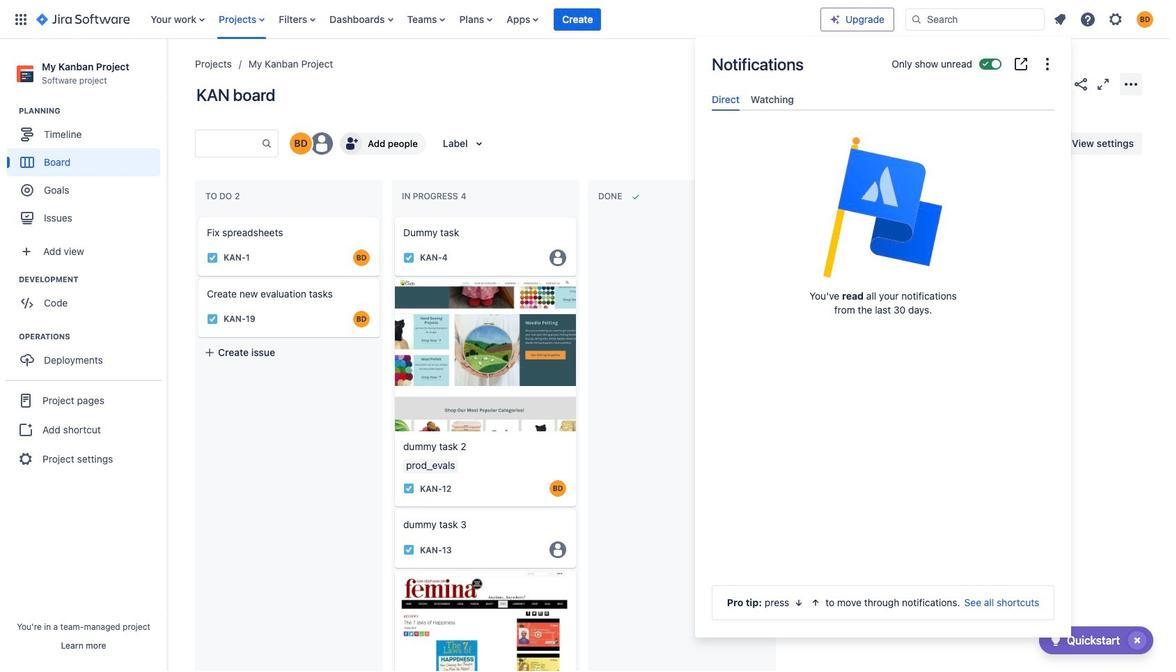 Task type: describe. For each thing, give the bounding box(es) containing it.
2 vertical spatial task image
[[403, 544, 415, 556]]

primary element
[[8, 0, 821, 39]]

open notifications in a new tab image
[[1013, 56, 1030, 72]]

appswitcher icon image
[[13, 11, 29, 28]]

1 create issue image from the top
[[189, 208, 206, 224]]

help image
[[1080, 11, 1097, 28]]

your profile and settings image
[[1137, 11, 1154, 28]]

import image
[[885, 135, 902, 152]]

more image
[[1040, 56, 1056, 72]]

development image
[[2, 271, 19, 288]]

planning image
[[2, 103, 19, 119]]

heading for development icon
[[19, 274, 167, 285]]

to do element
[[206, 191, 243, 201]]

arrow down image
[[794, 597, 805, 608]]

group for planning image
[[7, 105, 167, 236]]

add people image
[[343, 135, 360, 152]]

Search field
[[906, 8, 1045, 30]]

group for development icon
[[7, 274, 167, 321]]

create issue image
[[385, 208, 402, 224]]

2 create issue image from the top
[[189, 269, 206, 286]]

Search this board text field
[[196, 131, 261, 156]]



Task type: vqa. For each thing, say whether or not it's contained in the screenshot.
Task icon to the right
yes



Task type: locate. For each thing, give the bounding box(es) containing it.
heading
[[19, 105, 167, 116], [19, 274, 167, 285], [19, 331, 167, 342]]

group for operations image
[[7, 331, 167, 378]]

3 heading from the top
[[19, 331, 167, 342]]

star kan board image
[[1051, 76, 1067, 92]]

jira software image
[[36, 11, 130, 28], [36, 11, 130, 28]]

None search field
[[906, 8, 1045, 30]]

settings image
[[1108, 11, 1125, 28]]

enter full screen image
[[1095, 76, 1112, 92]]

heading for planning image
[[19, 105, 167, 116]]

0 horizontal spatial list
[[144, 0, 821, 39]]

tab panel
[[707, 111, 1061, 123]]

0 vertical spatial create issue image
[[189, 208, 206, 224]]

0 vertical spatial task image
[[207, 252, 218, 263]]

goal image
[[21, 184, 33, 197]]

2 vertical spatial heading
[[19, 331, 167, 342]]

more actions image
[[1123, 76, 1140, 92]]

sidebar navigation image
[[152, 56, 183, 84]]

notifications image
[[1052, 11, 1069, 28]]

tab list
[[707, 88, 1061, 111]]

heading for operations image
[[19, 331, 167, 342]]

1 vertical spatial task image
[[207, 314, 218, 325]]

arrow up image
[[811, 597, 822, 608]]

search image
[[911, 14, 923, 25]]

group
[[7, 105, 167, 236], [7, 274, 167, 321], [7, 331, 167, 378], [6, 380, 162, 479]]

task image
[[403, 252, 415, 263], [403, 483, 415, 494]]

list
[[144, 0, 821, 39], [1048, 7, 1162, 32]]

1 vertical spatial heading
[[19, 274, 167, 285]]

2 heading from the top
[[19, 274, 167, 285]]

dialog
[[695, 36, 1072, 638]]

1 horizontal spatial list
[[1048, 7, 1162, 32]]

list item
[[554, 0, 602, 39]]

banner
[[0, 0, 1171, 39]]

operations image
[[2, 328, 19, 345]]

2 task image from the top
[[403, 483, 415, 494]]

sidebar element
[[0, 39, 167, 671]]

task image for 2nd create issue icon from the bottom of the page
[[207, 252, 218, 263]]

dismiss quickstart image
[[1127, 629, 1149, 651]]

1 vertical spatial create issue image
[[189, 269, 206, 286]]

1 task image from the top
[[403, 252, 415, 263]]

1 heading from the top
[[19, 105, 167, 116]]

1 vertical spatial task image
[[403, 483, 415, 494]]

create issue image
[[189, 208, 206, 224], [189, 269, 206, 286]]

task image for 1st create issue icon from the bottom of the page
[[207, 314, 218, 325]]

in progress element
[[402, 191, 469, 201]]

task image
[[207, 252, 218, 263], [207, 314, 218, 325], [403, 544, 415, 556]]

0 vertical spatial heading
[[19, 105, 167, 116]]

0 vertical spatial task image
[[403, 252, 415, 263]]



